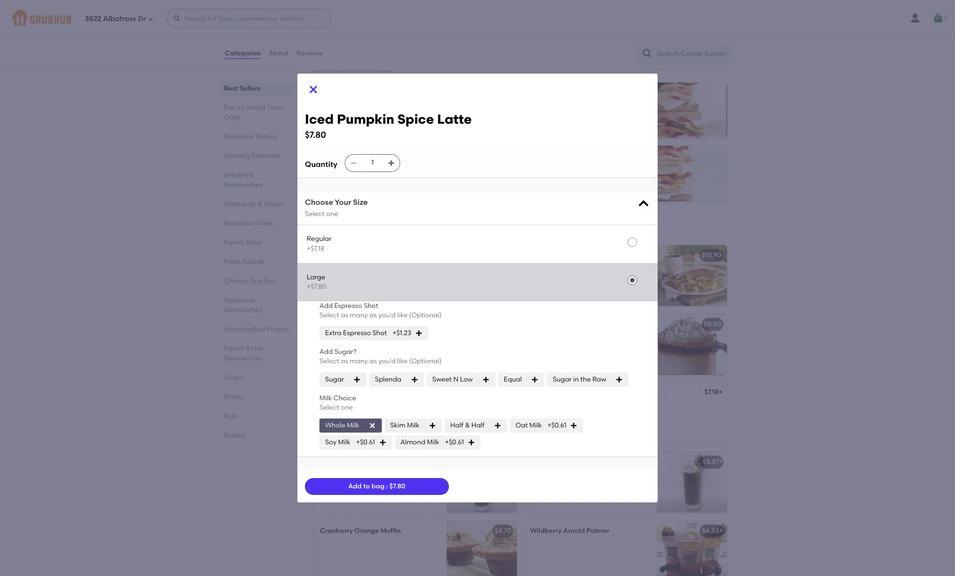 Task type: locate. For each thing, give the bounding box(es) containing it.
about
[[269, 49, 289, 57]]

you'd up +$1.23
[[378, 311, 396, 319]]

0 horizontal spatial a
[[236, 104, 240, 112]]

iced inside iced pumpkin spice latte $7.80
[[305, 111, 334, 127]]

0 horizontal spatial sugar
[[325, 376, 344, 384]]

1 horizontal spatial a
[[331, 223, 337, 235]]

breakfast inside breakfast sandwiches
[[224, 171, 255, 179]]

espresso down the 's'mores latte'
[[343, 329, 371, 337]]

1 horizontal spatial on
[[401, 274, 409, 282]]

bakery tab
[[224, 431, 290, 441]]

svg image up almond milk
[[429, 422, 436, 430]]

best up for a limited time only! "tab"
[[224, 84, 238, 92]]

milk for oat milk
[[529, 422, 542, 430]]

drinks
[[224, 393, 244, 401]]

latte inside iced pumpkin spice latte $7.80
[[437, 111, 472, 127]]

svg image
[[148, 16, 153, 22], [350, 159, 358, 167], [388, 159, 395, 167], [411, 376, 418, 384], [482, 376, 490, 384], [531, 376, 539, 384], [616, 376, 623, 384], [429, 422, 436, 430], [494, 422, 501, 430], [379, 439, 386, 447]]

add left to
[[348, 483, 362, 491]]

choose up signature at the bottom left of page
[[224, 277, 249, 285]]

0 horizontal spatial fresh
[[224, 258, 241, 266]]

0 vertical spatial like
[[397, 311, 408, 319]]

1 vertical spatial &
[[245, 345, 250, 353]]

pumpkin for iced pumpkin spice latte
[[546, 390, 574, 398]]

handcrafted pastas tab
[[224, 325, 290, 335]]

rustic italian
[[321, 171, 364, 179]]

for a limited time only! down the size
[[312, 223, 432, 235]]

signature sandwiches tab
[[224, 296, 290, 315]]

0 vertical spatial one
[[326, 210, 338, 218]]

best
[[312, 53, 334, 65], [224, 84, 238, 92]]

1 vertical spatial shot
[[373, 329, 387, 337]]

milk right oat
[[529, 422, 542, 430]]

& inside tab
[[257, 200, 262, 208]]

& for hot
[[245, 345, 250, 353]]

panini & hot sandwiches tab
[[224, 344, 290, 364]]

bakery
[[256, 133, 278, 141], [224, 432, 246, 440]]

1 horizontal spatial spice
[[576, 390, 594, 398]]

1 horizontal spatial limited
[[340, 223, 377, 235]]

& down low
[[465, 422, 470, 430]]

$7.80 up the 'quantity'
[[305, 130, 326, 140]]

0 horizontal spatial &
[[245, 345, 250, 353]]

svg image left almond at the bottom left of page
[[379, 439, 386, 447]]

iced for iced pumpkin spice latte
[[530, 390, 544, 398]]

1 sugar from the left
[[325, 376, 344, 384]]

2 horizontal spatial &
[[465, 422, 470, 430]]

0 horizontal spatial $7.18 +
[[495, 390, 513, 398]]

1 like from the top
[[397, 311, 408, 319]]

add inside add espresso shot select as many as you'd like (optional)
[[319, 302, 333, 310]]

0 vertical spatial bakery
[[256, 133, 278, 141]]

& left yogurt
[[257, 200, 262, 208]]

0 horizontal spatial best
[[224, 84, 238, 92]]

1 vertical spatial breakfast
[[224, 171, 255, 179]]

sandwiches down "panini"
[[224, 355, 263, 363]]

1 horizontal spatial for a limited time only!
[[312, 223, 432, 235]]

morning favorites
[[224, 152, 281, 160]]

add to bag : $7.80
[[348, 483, 406, 491]]

+ for wildberry arnold palmer image
[[719, 527, 723, 535]]

sugar left in
[[553, 376, 572, 384]]

limited down best sellers tab
[[242, 104, 266, 112]]

shot left +$1.23
[[373, 329, 387, 337]]

one down choice
[[341, 404, 353, 412]]

3 sandwiches from the top
[[224, 355, 263, 363]]

sandwiches down signature at the bottom left of page
[[224, 306, 263, 314]]

buttermilk
[[332, 284, 364, 292]]

$7.80
[[305, 130, 326, 140], [389, 483, 406, 491]]

many up extra espresso shot
[[350, 311, 368, 319]]

select up regular
[[305, 210, 325, 218]]

shot for add espresso shot select as many as you'd like (optional)
[[364, 302, 378, 310]]

on inside 'blueberry compote, whipped cream, fresh blueberries on top of our buttermilk pancakes'
[[401, 274, 409, 282]]

iced up oat milk
[[530, 390, 544, 398]]

soups
[[224, 374, 244, 382]]

& inside panini & hot sandwiches
[[245, 345, 250, 353]]

bakery down the kids
[[224, 432, 246, 440]]

0 horizontal spatial one
[[326, 210, 338, 218]]

fresh salads tab
[[224, 257, 290, 267]]

best sellers tab
[[224, 84, 290, 93]]

svg image right equal
[[531, 376, 539, 384]]

breakfast bakery
[[224, 133, 278, 141]]

add down our
[[319, 302, 333, 310]]

+$0.61
[[547, 422, 566, 430], [356, 439, 375, 447], [445, 439, 464, 447]]

1 vertical spatial time
[[379, 223, 404, 235]]

choose inside the choose your size select one
[[305, 198, 333, 207]]

best inside tab
[[224, 84, 238, 92]]

$7.80 right ":"
[[389, 483, 406, 491]]

fresh up buttermilk
[[345, 274, 362, 282]]

sandwiches up oatmeals
[[224, 181, 263, 189]]

0 horizontal spatial sellers
[[240, 84, 261, 92]]

0 vertical spatial espresso
[[334, 302, 362, 310]]

+$0.61 for almond milk
[[445, 439, 464, 447]]

italian
[[343, 171, 364, 179]]

milk for skim milk
[[407, 422, 419, 430]]

onions
[[530, 284, 551, 292]]

2 you'd from the top
[[378, 358, 396, 366]]

spice
[[397, 111, 434, 127], [576, 390, 594, 398]]

0 horizontal spatial spice
[[397, 111, 434, 127]]

breakfast for breakfast sides
[[224, 220, 255, 228]]

1 vertical spatial espresso
[[343, 329, 371, 337]]

& for yogurt
[[257, 200, 262, 208]]

to
[[363, 483, 370, 491]]

a inside "tab"
[[236, 104, 240, 112]]

+$0.61 right soy milk
[[356, 439, 375, 447]]

oatmeals
[[224, 200, 256, 208]]

1 horizontal spatial half
[[472, 422, 485, 430]]

0 horizontal spatial time
[[267, 104, 283, 112]]

svg image left oat
[[494, 422, 501, 430]]

sellers inside best sellers most ordered on grubhub
[[337, 53, 369, 65]]

1 you'd from the top
[[378, 311, 396, 319]]

1 horizontal spatial best
[[312, 53, 334, 65]]

milk right soy
[[338, 439, 350, 447]]

iced for iced s'mores latte
[[320, 390, 334, 398]]

choose
[[305, 198, 333, 207], [224, 277, 249, 285]]

0 vertical spatial you'd
[[378, 311, 396, 319]]

0 vertical spatial s'mores
[[320, 321, 345, 329]]

eggs,
[[567, 265, 584, 273]]

for a limited time only!
[[224, 104, 283, 122], [312, 223, 432, 235]]

milk left choice
[[319, 394, 332, 402]]

2 vertical spatial breakfast
[[224, 220, 255, 228]]

+ for the iced s'mores latte image
[[509, 390, 513, 398]]

bakery up "favorites"
[[256, 133, 278, 141]]

add for add sugar? select as many as you'd like (optional)
[[319, 348, 333, 356]]

drinks tab
[[224, 392, 290, 402]]

+$0.61 for soy milk
[[356, 439, 375, 447]]

1 horizontal spatial for
[[312, 223, 328, 235]]

sugar up iced s'mores latte
[[325, 376, 344, 384]]

0 vertical spatial best
[[312, 53, 334, 65]]

3822
[[85, 14, 101, 23]]

iced up whole
[[320, 390, 334, 398]]

1 sandwiches from the top
[[224, 181, 263, 189]]

for up regular
[[312, 223, 328, 235]]

+ for s'mores black cold brew image
[[719, 459, 723, 466]]

1 vertical spatial for
[[312, 223, 328, 235]]

choose inside tab
[[224, 277, 249, 285]]

1 vertical spatial $7.80
[[389, 483, 406, 491]]

time
[[267, 104, 283, 112], [379, 223, 404, 235]]

sweet
[[432, 376, 452, 384]]

svg image inside 2 'button'
[[933, 13, 944, 24]]

1 horizontal spatial choose
[[305, 198, 333, 207]]

sugar
[[325, 376, 344, 384], [553, 376, 572, 384]]

morning favorites tab
[[224, 151, 290, 161]]

breakfast sandwiches tab
[[224, 170, 290, 190]]

Input item quantity number field
[[362, 155, 383, 171]]

$7.80 inside iced pumpkin spice latte $7.80
[[305, 130, 326, 140]]

$7.18 +
[[704, 389, 723, 397], [495, 390, 513, 398]]

0 vertical spatial breakfast
[[224, 133, 255, 141]]

sugar?
[[334, 348, 357, 356]]

0 horizontal spatial only!
[[224, 114, 241, 122]]

1 horizontal spatial $7.80
[[389, 483, 406, 491]]

time up "whipped"
[[379, 223, 404, 235]]

garden gate scrambler (v) image
[[657, 246, 727, 307]]

1 vertical spatial (optional)
[[409, 358, 442, 366]]

sellers
[[337, 53, 369, 65], [240, 84, 261, 92]]

like up 'splenda'
[[397, 358, 408, 366]]

iced
[[305, 111, 334, 127], [320, 390, 334, 398], [530, 390, 544, 398]]

1 vertical spatial you'd
[[378, 358, 396, 366]]

1 horizontal spatial sugar
[[553, 376, 572, 384]]

our
[[320, 284, 330, 292]]

many down sugar?
[[350, 358, 368, 366]]

pumpkin
[[337, 111, 394, 127], [546, 390, 574, 398]]

top
[[411, 274, 422, 282]]

0 vertical spatial fresh
[[224, 258, 241, 266]]

2 sandwiches from the top
[[224, 306, 263, 314]]

as up extra espresso shot
[[369, 311, 377, 319]]

$7.80 for iced pumpkin spice latte
[[305, 130, 326, 140]]

oat milk
[[516, 422, 542, 430]]

1 vertical spatial on
[[401, 274, 409, 282]]

sellers up for a limited time only! "tab"
[[240, 84, 261, 92]]

breakfast down oatmeals
[[224, 220, 255, 228]]

espresso inside add espresso shot select as many as you'd like (optional)
[[334, 302, 362, 310]]

1 horizontal spatial pumpkin
[[546, 390, 574, 398]]

2 (optional) from the top
[[409, 358, 442, 366]]

milk for almond milk
[[427, 439, 439, 447]]

select down choice
[[319, 404, 339, 412]]

choose left your
[[305, 198, 333, 207]]

0 vertical spatial add
[[319, 302, 333, 310]]

+$1.23
[[393, 329, 411, 337]]

breakfast up 'morning'
[[224, 133, 255, 141]]

svg image right 'splenda'
[[411, 376, 418, 384]]

best sellers most ordered on grubhub
[[312, 53, 394, 74]]

spinach,
[[597, 274, 624, 282]]

shot down pancakes on the left
[[364, 302, 378, 310]]

0 vertical spatial a
[[236, 104, 240, 112]]

$4.33 +
[[702, 527, 723, 535]]

s'mores up extra
[[320, 321, 345, 329]]

time down best sellers tab
[[267, 104, 283, 112]]

0 vertical spatial only!
[[224, 114, 241, 122]]

sugar for sugar
[[325, 376, 344, 384]]

0 vertical spatial spice
[[397, 111, 434, 127]]

add inside add sugar? select as many as you'd like (optional)
[[319, 348, 333, 356]]

2 button
[[933, 10, 948, 27]]

iced up the 'quantity'
[[305, 111, 334, 127]]

only!
[[224, 114, 241, 122], [406, 223, 432, 235]]

$0.00 button
[[525, 314, 727, 375]]

0 vertical spatial pumpkin
[[337, 111, 394, 127]]

+$0.61 down half & half
[[445, 439, 464, 447]]

soy milk
[[325, 439, 350, 447]]

1 vertical spatial bakery
[[224, 432, 246, 440]]

1 many from the top
[[350, 311, 368, 319]]

milk right skim
[[407, 422, 419, 430]]

0 vertical spatial for
[[224, 104, 234, 112]]

1 horizontal spatial only!
[[406, 223, 432, 235]]

shot for extra espresso shot
[[373, 329, 387, 337]]

limited down the size
[[340, 223, 377, 235]]

0 vertical spatial choose
[[305, 198, 333, 207]]

best for best sellers
[[224, 84, 238, 92]]

(optional) inside add sugar? select as many as you'd like (optional)
[[409, 358, 442, 366]]

milk right almond at the bottom left of page
[[427, 439, 439, 447]]

for inside for a limited time only!
[[224, 104, 234, 112]]

spice inside iced pumpkin spice latte $7.80
[[397, 111, 434, 127]]

best inside best sellers most ordered on grubhub
[[312, 53, 334, 65]]

fresh inside 'blueberry compote, whipped cream, fresh blueberries on top of our buttermilk pancakes'
[[345, 274, 362, 282]]

sandwiches inside panini & hot sandwiches
[[224, 355, 263, 363]]

milk
[[319, 394, 332, 402], [347, 422, 359, 430], [407, 422, 419, 430], [529, 422, 542, 430], [338, 439, 350, 447], [427, 439, 439, 447]]

half down n
[[450, 422, 463, 430]]

1 horizontal spatial one
[[341, 404, 353, 412]]

:
[[386, 483, 388, 491]]

0 horizontal spatial for a limited time only!
[[224, 104, 283, 122]]

0 vertical spatial time
[[267, 104, 283, 112]]

signature
[[224, 297, 255, 304]]

1 vertical spatial best
[[224, 84, 238, 92]]

0 horizontal spatial limited
[[242, 104, 266, 112]]

half left oat
[[472, 422, 485, 430]]

many
[[350, 311, 368, 319], [350, 358, 368, 366]]

you'd
[[378, 311, 396, 319], [378, 358, 396, 366]]

svg image for 3822 albatross dr
[[148, 16, 153, 22]]

2 many from the top
[[350, 358, 368, 366]]

0 horizontal spatial half
[[450, 422, 463, 430]]

as up 'splenda'
[[369, 358, 377, 366]]

quantity
[[305, 160, 337, 169]]

select inside the milk choice select one
[[319, 404, 339, 412]]

1 horizontal spatial +$0.61
[[445, 439, 464, 447]]

arnold
[[563, 527, 585, 535]]

1 vertical spatial add
[[319, 348, 333, 356]]

you'd inside add espresso shot select as many as you'd like (optional)
[[378, 311, 396, 319]]

add for add espresso shot select as many as you'd like (optional)
[[319, 302, 333, 310]]

0 vertical spatial on
[[356, 66, 364, 74]]

any
[[250, 277, 262, 285]]

(optional) up sweet
[[409, 358, 442, 366]]

(optional) up +$1.23
[[409, 311, 442, 319]]

cranberry orange muffin image
[[447, 521, 517, 577]]

breakfast bakery tab
[[224, 132, 290, 142]]

0 horizontal spatial choose
[[224, 277, 249, 285]]

shot inside add espresso shot select as many as you'd like (optional)
[[364, 302, 378, 310]]

0 vertical spatial sellers
[[337, 53, 369, 65]]

& left the 'hot'
[[245, 345, 250, 353]]

whole milk
[[325, 422, 359, 430]]

choose any two
[[224, 277, 277, 285]]

mushrooms,
[[556, 274, 595, 282]]

0 horizontal spatial $7.80
[[305, 130, 326, 140]]

1 vertical spatial one
[[341, 404, 353, 412]]

1 vertical spatial pumpkin
[[546, 390, 574, 398]]

skim milk
[[390, 422, 419, 430]]

milk right whole
[[347, 422, 359, 430]]

s'mores latte button
[[314, 314, 517, 375]]

espresso for extra
[[343, 329, 371, 337]]

on down "whipped"
[[401, 274, 409, 282]]

blueberry pancakes image
[[447, 246, 517, 307]]

1 horizontal spatial &
[[257, 200, 262, 208]]

for a limited time only! up breakfast bakery
[[224, 104, 283, 122]]

add for add to bag : $7.80
[[348, 483, 362, 491]]

only! up "whipped"
[[406, 223, 432, 235]]

0 vertical spatial limited
[[242, 104, 266, 112]]

s'mores up whole milk
[[336, 390, 361, 398]]

1 vertical spatial spice
[[576, 390, 594, 398]]

espresso down buttermilk
[[334, 302, 362, 310]]

one down your
[[326, 210, 338, 218]]

0 vertical spatial (optional)
[[409, 311, 442, 319]]

0 vertical spatial many
[[350, 311, 368, 319]]

as down sugar?
[[341, 358, 348, 366]]

oat
[[516, 422, 528, 430]]

0 horizontal spatial bakery
[[224, 432, 246, 440]]

0 horizontal spatial +$0.61
[[356, 439, 375, 447]]

muffin
[[381, 527, 401, 535]]

wildberry arnold palmer image
[[657, 521, 727, 577]]

& for half
[[465, 422, 470, 430]]

equal
[[504, 376, 522, 384]]

0 vertical spatial shot
[[364, 302, 378, 310]]

iced pumpkin spice latte
[[530, 390, 612, 398]]

fresh down "family"
[[224, 258, 241, 266]]

low
[[460, 376, 473, 384]]

on right 'ordered'
[[356, 66, 364, 74]]

breakfast sides tab
[[224, 219, 290, 228]]

add left sugar?
[[319, 348, 333, 356]]

breakfast down 'morning'
[[224, 171, 255, 179]]

1 half from the left
[[450, 422, 463, 430]]

sandwiches
[[224, 181, 263, 189], [224, 306, 263, 314], [224, 355, 263, 363]]

1 vertical spatial many
[[350, 358, 368, 366]]

you'd up 'splenda'
[[378, 358, 396, 366]]

dr
[[138, 14, 146, 23]]

+$0.61 right oat milk
[[547, 422, 566, 430]]

whole
[[325, 422, 345, 430]]

pumpkin up input item quantity number field
[[337, 111, 394, 127]]

svg image
[[933, 13, 944, 24], [173, 15, 181, 22], [308, 84, 319, 95], [637, 197, 650, 210], [415, 330, 423, 337], [353, 376, 361, 384], [369, 422, 376, 430], [570, 422, 578, 430], [468, 439, 475, 447]]

svg image for half & half
[[494, 422, 501, 430]]

search icon image
[[642, 48, 653, 59]]

2 like from the top
[[397, 358, 408, 366]]

sugar for sugar in the raw
[[553, 376, 572, 384]]

pastas
[[267, 326, 288, 334]]

3 breakfast from the top
[[224, 220, 255, 228]]

1 (optional) from the top
[[409, 311, 442, 319]]

$7.80 for add to bag
[[389, 483, 406, 491]]

0 vertical spatial &
[[257, 200, 262, 208]]

wildberry
[[530, 527, 562, 535]]

size
[[353, 198, 368, 207]]

0 horizontal spatial on
[[356, 66, 364, 74]]

svg image right low
[[482, 376, 490, 384]]

2 vertical spatial sandwiches
[[224, 355, 263, 363]]

2 breakfast from the top
[[224, 171, 255, 179]]

1 vertical spatial s'mores
[[336, 390, 361, 398]]

sellers up 'ordered'
[[337, 53, 369, 65]]

select up the 's'mores latte'
[[319, 311, 339, 319]]

on
[[356, 66, 364, 74], [401, 274, 409, 282]]

cranberry orange muffin
[[320, 527, 401, 535]]

pumpkin down in
[[546, 390, 574, 398]]

1 vertical spatial sandwiches
[[224, 306, 263, 314]]

2 horizontal spatial +$0.61
[[547, 422, 566, 430]]

spice for iced pumpkin spice latte
[[576, 390, 594, 398]]

1 vertical spatial a
[[331, 223, 337, 235]]

best up 'most'
[[312, 53, 334, 65]]

1 vertical spatial like
[[397, 358, 408, 366]]

1 vertical spatial sellers
[[240, 84, 261, 92]]

a up regular
[[331, 223, 337, 235]]

1 horizontal spatial fresh
[[345, 274, 362, 282]]

select down sugar?
[[319, 358, 339, 366]]

for down best sellers
[[224, 104, 234, 112]]

sellers inside tab
[[240, 84, 261, 92]]

0 vertical spatial $7.80
[[305, 130, 326, 140]]

select
[[305, 210, 325, 218], [319, 311, 339, 319], [319, 358, 339, 366], [319, 404, 339, 412]]

extra espresso shot
[[325, 329, 387, 337]]

only! up breakfast bakery
[[224, 114, 241, 122]]

pumpkin inside iced pumpkin spice latte $7.80
[[337, 111, 394, 127]]

svg image right raw
[[616, 376, 623, 384]]

breakfast inside tab
[[224, 220, 255, 228]]

svg image for equal
[[531, 376, 539, 384]]

svg image right the dr
[[148, 16, 153, 22]]

1 vertical spatial fresh
[[345, 274, 362, 282]]

svg image right input item quantity number field
[[388, 159, 395, 167]]

blueberry compote, whipped cream, fresh blueberries on top of our buttermilk pancakes
[[320, 265, 429, 292]]

0 horizontal spatial for
[[224, 104, 234, 112]]

fresh
[[224, 258, 241, 266], [345, 274, 362, 282]]

sellers for best sellers most ordered on grubhub
[[337, 53, 369, 65]]

like up +$1.23
[[397, 311, 408, 319]]

a down best sellers
[[236, 104, 240, 112]]

s'mores
[[320, 321, 345, 329], [336, 390, 361, 398]]

svg image inside main navigation navigation
[[148, 16, 153, 22]]

2 sugar from the left
[[553, 376, 572, 384]]

family
[[224, 239, 245, 247]]

0 vertical spatial for a limited time only!
[[224, 104, 283, 122]]

rustic
[[321, 171, 341, 179]]

2 vertical spatial add
[[348, 483, 362, 491]]

s'mores latte
[[320, 321, 364, 329]]

1 vertical spatial choose
[[224, 277, 249, 285]]

milk inside the milk choice select one
[[319, 394, 332, 402]]

1 horizontal spatial bakery
[[256, 133, 278, 141]]

1 breakfast from the top
[[224, 133, 255, 141]]

2 vertical spatial &
[[465, 422, 470, 430]]

a
[[236, 104, 240, 112], [331, 223, 337, 235]]

1 vertical spatial only!
[[406, 223, 432, 235]]



Task type: vqa. For each thing, say whether or not it's contained in the screenshot.
S'Mores Black Cold Brew image
yes



Task type: describe. For each thing, give the bounding box(es) containing it.
+$7.80
[[307, 283, 326, 291]]

wildberry arnold palmer
[[530, 527, 609, 535]]

bag
[[372, 483, 385, 491]]

in
[[573, 376, 579, 384]]

iced pumpkin spice latte $7.80
[[305, 111, 472, 140]]

pancakes
[[366, 284, 397, 292]]

about button
[[268, 37, 289, 70]]

choose for your
[[305, 198, 333, 207]]

breakfast for breakfast bakery
[[224, 133, 255, 141]]

espresso for add
[[334, 302, 362, 310]]

albatross
[[103, 14, 136, 23]]

grubhub
[[366, 66, 394, 74]]

fresh inside tab
[[224, 258, 241, 266]]

like inside add espresso shot select as many as you'd like (optional)
[[397, 311, 408, 319]]

svg image for sugar in the raw
[[616, 376, 623, 384]]

yogurt
[[264, 200, 284, 208]]

time inside "tab"
[[267, 104, 283, 112]]

s'mores inside button
[[320, 321, 345, 329]]

almond milk
[[400, 439, 439, 447]]

sides
[[256, 220, 273, 228]]

sandwiches for breakfast
[[224, 181, 263, 189]]

2
[[944, 14, 948, 22]]

svg image for splenda
[[411, 376, 418, 384]]

s'mores latte image
[[447, 314, 517, 375]]

half & half
[[450, 422, 485, 430]]

best sellers
[[224, 84, 261, 92]]

svg image for sweet n low
[[482, 376, 490, 384]]

+$7.18
[[307, 245, 324, 253]]

you'd inside add sugar? select as many as you'd like (optional)
[[378, 358, 396, 366]]

$4.33
[[702, 527, 719, 535]]

extra
[[325, 329, 342, 337]]

s'mores black cold brew image
[[657, 452, 727, 513]]

latte inside s'mores latte button
[[347, 321, 364, 329]]

of
[[423, 274, 429, 282]]

oatmeals & yogurt tab
[[224, 199, 290, 209]]

best for best sellers most ordered on grubhub
[[312, 53, 334, 65]]

choice
[[333, 394, 356, 402]]

0 horizontal spatial $7.18
[[495, 390, 509, 398]]

like inside add sugar? select as many as you'd like (optional)
[[397, 358, 408, 366]]

blueberries
[[364, 274, 399, 282]]

limited inside "tab"
[[242, 104, 266, 112]]

palmer
[[586, 527, 609, 535]]

cheddar,
[[586, 265, 614, 273]]

the
[[580, 376, 591, 384]]

$5.57
[[703, 459, 719, 466]]

ordered
[[329, 66, 355, 74]]

iced for iced pumpkin spice latte $7.80
[[305, 111, 334, 127]]

cranberry
[[320, 527, 353, 535]]

select inside add espresso shot select as many as you'd like (optional)
[[319, 311, 339, 319]]

green
[[625, 274, 644, 282]]

only! inside for a limited time only!
[[224, 114, 241, 122]]

as up the 's'mores latte'
[[341, 311, 348, 319]]

$0.00
[[704, 321, 722, 329]]

1 horizontal spatial time
[[379, 223, 404, 235]]

meal
[[247, 239, 262, 247]]

sellers for best sellers
[[240, 84, 261, 92]]

family meal
[[224, 239, 262, 247]]

skim
[[390, 422, 406, 430]]

handcrafted
[[224, 326, 265, 334]]

large +$7.80
[[307, 273, 326, 291]]

scrambled eggs, cheddar, red pepper, mushrooms, spinach, green onions
[[530, 265, 644, 292]]

1 horizontal spatial $7.18 +
[[704, 389, 723, 397]]

select inside the choose your size select one
[[305, 210, 325, 218]]

blueberry
[[320, 265, 350, 273]]

breakfast for breakfast sandwiches
[[224, 171, 255, 179]]

bakery inside bakery tab
[[224, 432, 246, 440]]

orange
[[355, 527, 379, 535]]

raw
[[593, 376, 606, 384]]

choose for any
[[224, 277, 249, 285]]

pumpkin spice latte image
[[657, 314, 727, 375]]

breakfast sides
[[224, 220, 273, 228]]

spice for iced pumpkin spice latte $7.80
[[397, 111, 434, 127]]

salads
[[243, 258, 264, 266]]

pumpkin for iced pumpkin spice latte $7.80
[[337, 111, 394, 127]]

soy
[[325, 439, 337, 447]]

choose your size select one
[[305, 198, 368, 218]]

reviews button
[[296, 37, 323, 70]]

regular +$7.18
[[307, 235, 332, 253]]

kids
[[224, 412, 238, 420]]

panini & hot sandwiches
[[224, 345, 263, 363]]

morning
[[224, 152, 250, 160]]

2 half from the left
[[472, 422, 485, 430]]

1 vertical spatial limited
[[340, 223, 377, 235]]

two
[[264, 277, 277, 285]]

choose any two tab
[[224, 276, 290, 286]]

(optional) inside add espresso shot select as many as you'd like (optional)
[[409, 311, 442, 319]]

s'mores creamy cold brew image
[[447, 452, 517, 513]]

svg image for skim milk
[[429, 422, 436, 430]]

club button
[[567, 146, 727, 202]]

categories
[[225, 49, 261, 57]]

$10.90
[[702, 252, 722, 260]]

+$0.61 for oat milk
[[547, 422, 566, 430]]

family meal tab
[[224, 238, 290, 248]]

cream,
[[320, 274, 344, 282]]

regular
[[307, 235, 332, 243]]

blueberry compote, whipped cream, fresh blueberries on top of our buttermilk pancakes button
[[314, 246, 517, 307]]

for a limited time only! inside "tab"
[[224, 104, 283, 122]]

many inside add sugar? select as many as you'd like (optional)
[[350, 358, 368, 366]]

rustic italian button
[[314, 83, 559, 202]]

3822 albatross dr
[[85, 14, 146, 23]]

signature sandwiches
[[224, 297, 263, 314]]

select inside add sugar? select as many as you'd like (optional)
[[319, 358, 339, 366]]

on inside best sellers most ordered on grubhub
[[356, 66, 364, 74]]

add espresso shot select as many as you'd like (optional)
[[319, 302, 442, 319]]

one inside the milk choice select one
[[341, 404, 353, 412]]

milk for soy milk
[[338, 439, 350, 447]]

1 horizontal spatial $7.18
[[704, 389, 719, 397]]

1 vertical spatial for a limited time only!
[[312, 223, 432, 235]]

bakery inside breakfast bakery tab
[[256, 133, 278, 141]]

svg image up italian
[[350, 159, 358, 167]]

add sugar? select as many as you'd like (optional)
[[319, 348, 442, 366]]

Search Corner Bakery search field
[[656, 49, 728, 58]]

soups tab
[[224, 373, 290, 383]]

almond
[[400, 439, 425, 447]]

iced s'mores latte image
[[447, 383, 517, 444]]

oatmeals & yogurt
[[224, 200, 284, 208]]

kids tab
[[224, 411, 290, 421]]

sandwiches for signature
[[224, 306, 263, 314]]

$4.70
[[495, 527, 511, 535]]

splenda
[[375, 376, 401, 384]]

sweet n low
[[432, 376, 473, 384]]

large
[[307, 273, 325, 281]]

main navigation navigation
[[0, 0, 955, 37]]

fresh salads
[[224, 258, 264, 266]]

one inside the choose your size select one
[[326, 210, 338, 218]]

for a limited time only! tab
[[224, 103, 290, 122]]

categories button
[[224, 37, 261, 70]]

milk for whole milk
[[347, 422, 359, 430]]

handcrafted pastas
[[224, 326, 288, 334]]

your
[[335, 198, 351, 207]]

many inside add espresso shot select as many as you'd like (optional)
[[350, 311, 368, 319]]



